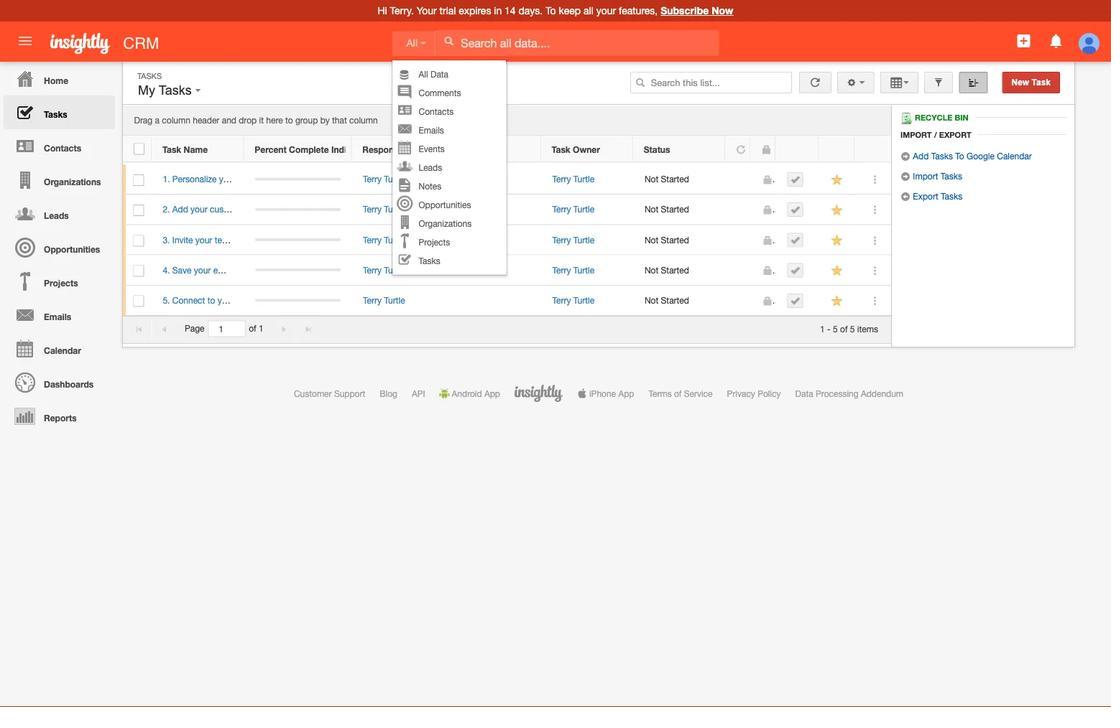 Task type: locate. For each thing, give the bounding box(es) containing it.
keep
[[559, 5, 581, 17]]

0 vertical spatial import
[[901, 130, 932, 139]]

dashboards link
[[4, 366, 115, 400]]

following image for 5. connect to your files and apps
[[830, 295, 844, 308]]

4 following image from the top
[[830, 295, 844, 308]]

not
[[645, 174, 659, 184], [645, 205, 659, 215], [645, 235, 659, 245], [645, 265, 659, 275], [645, 296, 659, 306]]

0 horizontal spatial 1
[[259, 324, 263, 334]]

1 vertical spatial private task image
[[762, 236, 772, 246]]

to left google
[[955, 151, 964, 161]]

3 press ctrl + space to group column header from the left
[[855, 136, 891, 163]]

1 horizontal spatial to
[[285, 115, 293, 126]]

3 started from the top
[[661, 235, 689, 245]]

row containing 2. add your customers
[[123, 195, 891, 225]]

1.
[[163, 174, 170, 184]]

tasks inside button
[[159, 83, 192, 98]]

all data
[[419, 69, 449, 79]]

2.
[[163, 205, 170, 215]]

row group containing 1. personalize your account
[[123, 165, 891, 316]]

1 vertical spatial contacts link
[[4, 129, 115, 163]]

1 horizontal spatial app
[[618, 389, 634, 399]]

of 1
[[249, 324, 263, 334]]

emails
[[419, 125, 444, 135], [44, 312, 71, 322]]

4 not from the top
[[645, 265, 659, 275]]

app right iphone
[[618, 389, 634, 399]]

1 horizontal spatial leads
[[419, 163, 442, 173]]

of right -
[[840, 324, 848, 334]]

white image
[[444, 36, 454, 46]]

row
[[123, 136, 891, 163], [123, 165, 891, 195], [123, 195, 891, 225], [123, 225, 891, 256], [123, 256, 891, 286], [123, 286, 891, 316]]

5
[[833, 324, 838, 334], [850, 324, 855, 334]]

not started
[[645, 174, 689, 184], [645, 205, 689, 215], [645, 235, 689, 245], [645, 265, 689, 275], [645, 296, 689, 306]]

1 horizontal spatial data
[[795, 389, 813, 399]]

1 horizontal spatial opportunities link
[[393, 196, 506, 214]]

0 horizontal spatial column
[[162, 115, 190, 126]]

turtle
[[384, 174, 405, 184], [573, 174, 594, 184], [384, 205, 405, 215], [573, 205, 594, 215], [384, 235, 405, 245], [573, 235, 594, 245], [384, 265, 405, 275], [573, 265, 594, 275], [384, 296, 405, 306], [573, 296, 594, 306]]

add right 2.
[[172, 205, 188, 215]]

0 horizontal spatial contacts
[[44, 143, 81, 153]]

mark this task complete image for 1. personalize your account
[[790, 175, 800, 185]]

add
[[913, 151, 929, 161], [172, 205, 188, 215]]

1 vertical spatial add
[[172, 205, 188, 215]]

data processing addendum
[[795, 389, 904, 399]]

1 vertical spatial mark this task complete image
[[790, 235, 800, 245]]

projects inside navigation
[[44, 278, 78, 288]]

1 vertical spatial import
[[913, 171, 938, 181]]

5 not started from the top
[[645, 296, 689, 306]]

1 horizontal spatial export
[[939, 130, 971, 139]]

events link
[[393, 140, 506, 158]]

0 vertical spatial all
[[406, 38, 418, 49]]

1 left -
[[820, 324, 825, 334]]

task left name
[[162, 144, 181, 154]]

my tasks
[[138, 83, 195, 98]]

customer support
[[294, 389, 365, 399]]

not for 1. personalize your account
[[645, 174, 659, 184]]

1 5 from the left
[[833, 324, 838, 334]]

cell
[[244, 165, 352, 195], [444, 165, 541, 195], [726, 165, 751, 195], [776, 165, 819, 195], [244, 195, 352, 225], [444, 195, 541, 225], [726, 195, 751, 225], [776, 195, 819, 225], [244, 225, 352, 256], [444, 225, 541, 256], [726, 225, 751, 256], [776, 225, 819, 256], [244, 256, 352, 286], [444, 256, 541, 286], [726, 256, 751, 286], [776, 256, 819, 286], [244, 286, 352, 316], [444, 286, 541, 316], [726, 286, 751, 316], [776, 286, 819, 316]]

0 horizontal spatial 5
[[833, 324, 838, 334]]

1 private task image from the top
[[762, 205, 772, 215]]

0 horizontal spatial task
[[162, 144, 181, 154]]

all
[[584, 5, 594, 17]]

2 1 from the left
[[820, 324, 825, 334]]

export down bin
[[939, 130, 971, 139]]

0 vertical spatial and
[[222, 115, 236, 126]]

reports link
[[4, 400, 115, 433]]

mark this task complete image
[[790, 205, 800, 215], [790, 296, 800, 306]]

1 horizontal spatial 5
[[850, 324, 855, 334]]

your left the team
[[195, 235, 212, 245]]

4 started from the top
[[661, 265, 689, 275]]

your for team
[[195, 235, 212, 245]]

import for import / export
[[901, 130, 932, 139]]

add tasks to google calendar
[[911, 151, 1032, 161]]

your
[[596, 5, 616, 17], [219, 174, 236, 184], [191, 205, 207, 215], [195, 235, 212, 245], [194, 265, 211, 275], [218, 296, 234, 306]]

1 vertical spatial emails link
[[4, 298, 115, 332]]

privacy
[[727, 389, 755, 399]]

0 vertical spatial opportunities link
[[393, 196, 506, 214]]

contacts link inside navigation
[[4, 129, 115, 163]]

data left the "processing"
[[795, 389, 813, 399]]

1 not started from the top
[[645, 174, 689, 184]]

your for account
[[219, 174, 236, 184]]

1 horizontal spatial column
[[349, 115, 378, 126]]

0 horizontal spatial leads
[[44, 211, 69, 221]]

connect
[[172, 296, 205, 306]]

projects link down notes link
[[393, 233, 506, 252]]

0 horizontal spatial to
[[207, 296, 215, 306]]

2 horizontal spatial of
[[840, 324, 848, 334]]

import right circle arrow right image
[[913, 171, 938, 181]]

3 following image from the top
[[830, 234, 844, 248]]

app right the android at the bottom of page
[[484, 389, 500, 399]]

2 not started cell from the top
[[634, 195, 726, 225]]

your left account
[[219, 174, 236, 184]]

1 horizontal spatial opportunities
[[419, 200, 471, 210]]

0 vertical spatial mark this task complete image
[[790, 205, 800, 215]]

5 not started cell from the top
[[634, 286, 726, 316]]

press ctrl + space to group column header right repeating task icon
[[776, 136, 819, 163]]

1 vertical spatial mark this task complete image
[[790, 296, 800, 306]]

1 horizontal spatial tasks link
[[393, 252, 506, 271]]

5 row from the top
[[123, 256, 891, 286]]

0 horizontal spatial all
[[406, 38, 418, 49]]

emails inside navigation
[[44, 312, 71, 322]]

terry turtle link
[[363, 174, 405, 184], [552, 174, 594, 184], [363, 205, 405, 215], [552, 205, 594, 215], [363, 235, 405, 245], [552, 235, 594, 245], [363, 265, 405, 275], [552, 265, 594, 275], [363, 296, 405, 306], [552, 296, 594, 306]]

2 following image from the top
[[830, 204, 844, 217]]

task for task name
[[162, 144, 181, 154]]

contacts
[[419, 107, 454, 117], [44, 143, 81, 153]]

2 horizontal spatial task
[[1032, 78, 1051, 87]]

leads
[[419, 163, 442, 173], [44, 211, 69, 221]]

projects link
[[393, 233, 506, 252], [4, 265, 115, 298]]

2. add your customers
[[163, 205, 250, 215]]

1 started from the top
[[661, 174, 689, 184]]

data inside all data link
[[430, 69, 449, 79]]

1 vertical spatial to
[[955, 151, 964, 161]]

1 vertical spatial contacts
[[44, 143, 81, 153]]

2 row from the top
[[123, 165, 891, 195]]

0 horizontal spatial leads link
[[4, 197, 115, 231]]

app
[[484, 389, 500, 399], [618, 389, 634, 399]]

3. invite your team link
[[163, 235, 241, 245]]

private task image
[[762, 205, 772, 215], [762, 236, 772, 246]]

hi terry. your trial expires in 14 days. to keep all your features, subscribe now
[[378, 5, 733, 17]]

0 vertical spatial organizations link
[[4, 163, 115, 197]]

not started cell
[[634, 165, 726, 195], [634, 195, 726, 225], [634, 225, 726, 256], [634, 256, 726, 286], [634, 286, 726, 316]]

terry turtle
[[363, 174, 405, 184], [552, 174, 594, 184], [363, 205, 405, 215], [552, 205, 594, 215], [363, 235, 405, 245], [552, 235, 594, 245], [363, 265, 405, 275], [552, 265, 594, 275], [363, 296, 405, 306], [552, 296, 594, 306]]

projects link up calendar link
[[4, 265, 115, 298]]

3 not started cell from the top
[[634, 225, 726, 256]]

not started cell for 4. save your emails
[[634, 256, 726, 286]]

2. add your customers link
[[163, 205, 258, 215]]

0 horizontal spatial contacts link
[[4, 129, 115, 163]]

1 horizontal spatial task
[[552, 144, 570, 154]]

files
[[237, 296, 252, 306]]

5 started from the top
[[661, 296, 689, 306]]

all down "terry." at the left top
[[406, 38, 418, 49]]

addendum
[[861, 389, 904, 399]]

calendar right google
[[997, 151, 1032, 161]]

press ctrl + space to group column header left circle arrow right icon
[[855, 136, 891, 163]]

1 row from the top
[[123, 136, 891, 163]]

2 started from the top
[[661, 205, 689, 215]]

0 horizontal spatial emails
[[44, 312, 71, 322]]

your up "3. invite your team"
[[191, 205, 207, 215]]

iphone app
[[589, 389, 634, 399]]

2 mark this task complete image from the top
[[790, 235, 800, 245]]

3 row from the top
[[123, 195, 891, 225]]

tasks link inside navigation
[[4, 96, 115, 129]]

projects down notes
[[419, 237, 450, 248]]

4 not started cell from the top
[[634, 256, 726, 286]]

1 vertical spatial calendar
[[44, 346, 81, 356]]

1 not started cell from the top
[[634, 165, 726, 195]]

api
[[412, 389, 425, 399]]

1 vertical spatial data
[[795, 389, 813, 399]]

1 vertical spatial leads
[[44, 211, 69, 221]]

3 not started from the top
[[645, 235, 689, 245]]

1 mark this task complete image from the top
[[790, 205, 800, 215]]

and left drop
[[222, 115, 236, 126]]

import left /
[[901, 130, 932, 139]]

home link
[[4, 62, 115, 96]]

1 horizontal spatial projects
[[419, 237, 450, 248]]

not started for 3. invite your team
[[645, 235, 689, 245]]

private task image
[[761, 145, 771, 155], [762, 175, 772, 185], [762, 266, 772, 276], [762, 296, 772, 306]]

Search this list... text field
[[630, 72, 792, 93]]

1
[[259, 324, 263, 334], [820, 324, 825, 334]]

0 horizontal spatial data
[[430, 69, 449, 79]]

0 vertical spatial export
[[939, 130, 971, 139]]

5 right -
[[833, 324, 838, 334]]

4. save your emails link
[[163, 265, 245, 275]]

projects
[[419, 237, 450, 248], [44, 278, 78, 288]]

all link
[[392, 30, 436, 56]]

all data link
[[393, 65, 506, 84]]

app for iphone app
[[618, 389, 634, 399]]

1 vertical spatial leads link
[[4, 197, 115, 231]]

app for android app
[[484, 389, 500, 399]]

2 not from the top
[[645, 205, 659, 215]]

not for 5. connect to your files and apps
[[645, 296, 659, 306]]

and
[[222, 115, 236, 126], [255, 296, 269, 306]]

2 mark this task complete image from the top
[[790, 296, 800, 306]]

1 app from the left
[[484, 389, 500, 399]]

navigation containing home
[[0, 62, 115, 433]]

refresh list image
[[808, 78, 822, 87]]

data
[[430, 69, 449, 79], [795, 389, 813, 399]]

2 private task image from the top
[[762, 236, 772, 246]]

privacy policy link
[[727, 389, 781, 399]]

1 vertical spatial projects link
[[4, 265, 115, 298]]

press ctrl + space to group column header down cog 'icon'
[[819, 136, 855, 163]]

1 vertical spatial all
[[419, 69, 428, 79]]

apps
[[272, 296, 291, 306]]

1 horizontal spatial contacts link
[[393, 102, 506, 121]]

import for import tasks
[[913, 171, 938, 181]]

bin
[[955, 113, 969, 122]]

privacy policy
[[727, 389, 781, 399]]

not started cell for 5. connect to your files and apps
[[634, 286, 726, 316]]

terry
[[363, 174, 382, 184], [552, 174, 571, 184], [363, 205, 382, 215], [552, 205, 571, 215], [363, 235, 382, 245], [552, 235, 571, 245], [363, 265, 382, 275], [552, 265, 571, 275], [363, 296, 382, 306], [552, 296, 571, 306]]

1 vertical spatial organizations
[[419, 219, 472, 229]]

all up comments
[[419, 69, 428, 79]]

terms of service link
[[649, 389, 713, 399]]

press ctrl + space to group column header
[[776, 136, 819, 163], [819, 136, 855, 163], [855, 136, 891, 163]]

to right here
[[285, 115, 293, 126]]

task right "new"
[[1032, 78, 1051, 87]]

0 horizontal spatial organizations
[[44, 177, 101, 187]]

emails up events
[[419, 125, 444, 135]]

task
[[1032, 78, 1051, 87], [162, 144, 181, 154], [552, 144, 570, 154]]

4 not started from the top
[[645, 265, 689, 275]]

2 column from the left
[[349, 115, 378, 126]]

blog link
[[380, 389, 397, 399]]

emails link up dashboards link
[[4, 298, 115, 332]]

1 horizontal spatial all
[[419, 69, 428, 79]]

contacts link down home
[[4, 129, 115, 163]]

and right files
[[255, 296, 269, 306]]

all
[[406, 38, 418, 49], [419, 69, 428, 79]]

0 horizontal spatial projects
[[44, 278, 78, 288]]

row containing 3. invite your team
[[123, 225, 891, 256]]

projects up calendar link
[[44, 278, 78, 288]]

navigation
[[0, 62, 115, 433]]

1 vertical spatial and
[[255, 296, 269, 306]]

import
[[901, 130, 932, 139], [913, 171, 938, 181]]

1 vertical spatial opportunities
[[44, 244, 100, 254]]

to left keep
[[546, 5, 556, 17]]

mark this task complete image for 4. save your emails
[[790, 266, 800, 276]]

task owner
[[552, 144, 600, 154]]

0 vertical spatial organizations
[[44, 177, 101, 187]]

search image
[[635, 78, 645, 88]]

organizations
[[44, 177, 101, 187], [419, 219, 472, 229]]

column right a
[[162, 115, 190, 126]]

processing
[[816, 389, 859, 399]]

1 horizontal spatial leads link
[[393, 158, 506, 177]]

column right that
[[349, 115, 378, 126]]

android
[[452, 389, 482, 399]]

opportunities
[[419, 200, 471, 210], [44, 244, 100, 254]]

export right circle arrow left image
[[913, 191, 938, 201]]

1 horizontal spatial 1
[[820, 324, 825, 334]]

your left files
[[218, 296, 234, 306]]

add right circle arrow right icon
[[913, 151, 929, 161]]

2 app from the left
[[618, 389, 634, 399]]

not started cell for 1. personalize your account
[[634, 165, 726, 195]]

0 vertical spatial projects link
[[393, 233, 506, 252]]

0 horizontal spatial export
[[913, 191, 938, 201]]

page
[[185, 324, 205, 334]]

None checkbox
[[134, 143, 144, 155], [133, 175, 144, 186], [133, 205, 144, 216], [133, 266, 144, 277], [134, 143, 144, 155], [133, 175, 144, 186], [133, 205, 144, 216], [133, 266, 144, 277]]

0 horizontal spatial emails link
[[4, 298, 115, 332]]

started for 1. personalize your account
[[661, 174, 689, 184]]

of
[[249, 324, 256, 334], [840, 324, 848, 334], [674, 389, 682, 399]]

1 vertical spatial tasks link
[[393, 252, 506, 271]]

0 horizontal spatial opportunities
[[44, 244, 100, 254]]

tasks link
[[4, 96, 115, 129], [393, 252, 506, 271]]

1 horizontal spatial to
[[955, 151, 964, 161]]

1 vertical spatial opportunities link
[[4, 231, 115, 265]]

customer support link
[[294, 389, 365, 399]]

private task image for 4. save your emails
[[762, 266, 772, 276]]

leads link
[[393, 158, 506, 177], [4, 197, 115, 231]]

0 vertical spatial contacts link
[[393, 102, 506, 121]]

4.
[[163, 265, 170, 275]]

emails link up events
[[393, 121, 506, 140]]

mark this task complete image
[[790, 175, 800, 185], [790, 235, 800, 245], [790, 266, 800, 276]]

crm
[[123, 34, 159, 52]]

task left owner
[[552, 144, 570, 154]]

following image
[[830, 173, 844, 187], [830, 204, 844, 217], [830, 234, 844, 248], [830, 295, 844, 308]]

1 not from the top
[[645, 174, 659, 184]]

emails up calendar link
[[44, 312, 71, 322]]

1 right 1 'field'
[[259, 324, 263, 334]]

following image for 1. personalize your account
[[830, 173, 844, 187]]

private task image for team
[[762, 236, 772, 246]]

mark this task complete image for 3. invite your team
[[790, 235, 800, 245]]

None checkbox
[[133, 235, 144, 247], [133, 296, 144, 307], [133, 235, 144, 247], [133, 296, 144, 307]]

days.
[[519, 5, 543, 17]]

circle arrow left image
[[901, 192, 911, 202]]

1 vertical spatial organizations link
[[393, 214, 506, 233]]

5 not from the top
[[645, 296, 659, 306]]

0 horizontal spatial app
[[484, 389, 500, 399]]

to
[[546, 5, 556, 17], [955, 151, 964, 161]]

0 horizontal spatial tasks link
[[4, 96, 115, 129]]

0 horizontal spatial calendar
[[44, 346, 81, 356]]

0 vertical spatial tasks link
[[4, 96, 115, 129]]

0 vertical spatial to
[[285, 115, 293, 126]]

4 row from the top
[[123, 225, 891, 256]]

0 horizontal spatial opportunities link
[[4, 231, 115, 265]]

1 mark this task complete image from the top
[[790, 175, 800, 185]]

1 vertical spatial emails
[[44, 312, 71, 322]]

invite
[[172, 235, 193, 245]]

0 vertical spatial private task image
[[762, 205, 772, 215]]

0 vertical spatial data
[[430, 69, 449, 79]]

3 mark this task complete image from the top
[[790, 266, 800, 276]]

1 horizontal spatial emails
[[419, 125, 444, 135]]

notifications image
[[1048, 32, 1065, 50]]

0 vertical spatial opportunities
[[419, 200, 471, 210]]

to right connect
[[207, 296, 215, 306]]

emails
[[213, 265, 238, 275]]

3 not from the top
[[645, 235, 659, 245]]

0 vertical spatial mark this task complete image
[[790, 175, 800, 185]]

contacts down home
[[44, 143, 81, 153]]

0 vertical spatial calendar
[[997, 151, 1032, 161]]

private task image for 5. connect to your files and apps
[[762, 296, 772, 306]]

row group
[[123, 165, 891, 316]]

contacts down comments
[[419, 107, 454, 117]]

opportunities link
[[393, 196, 506, 214], [4, 231, 115, 265]]

1 following image from the top
[[830, 173, 844, 187]]

2 not started from the top
[[645, 205, 689, 215]]

0 vertical spatial add
[[913, 151, 929, 161]]

data up comments
[[430, 69, 449, 79]]

6 row from the top
[[123, 286, 891, 316]]

contacts link down comments
[[393, 102, 506, 121]]

not for 4. save your emails
[[645, 265, 659, 275]]

not started for 4. save your emails
[[645, 265, 689, 275]]

5 left the "items"
[[850, 324, 855, 334]]

row containing 4. save your emails
[[123, 256, 891, 286]]

1 vertical spatial projects
[[44, 278, 78, 288]]

of right the terms
[[674, 389, 682, 399]]

all for all data
[[419, 69, 428, 79]]

of right 1 'field'
[[249, 324, 256, 334]]

your right the save
[[194, 265, 211, 275]]

0 horizontal spatial projects link
[[4, 265, 115, 298]]

calendar up dashboards link
[[44, 346, 81, 356]]



Task type: describe. For each thing, give the bounding box(es) containing it.
not started cell for 2. add your customers
[[634, 195, 726, 225]]

following image for 3. invite your team
[[830, 234, 844, 248]]

your right all
[[596, 5, 616, 17]]

mark this task complete image for 2. add your customers
[[790, 205, 800, 215]]

1 vertical spatial to
[[207, 296, 215, 306]]

team
[[215, 235, 234, 245]]

new
[[1012, 78, 1029, 87]]

row containing 1. personalize your account
[[123, 165, 891, 195]]

your for customers
[[191, 205, 207, 215]]

support
[[334, 389, 365, 399]]

customers
[[210, 205, 250, 215]]

blog
[[380, 389, 397, 399]]

0 vertical spatial leads link
[[393, 158, 506, 177]]

customer
[[294, 389, 332, 399]]

drop
[[239, 115, 257, 126]]

1 horizontal spatial and
[[255, 296, 269, 306]]

user
[[416, 144, 435, 154]]

name
[[184, 144, 208, 154]]

Search all data.... text field
[[436, 30, 719, 56]]

my tasks button
[[134, 80, 205, 101]]

1 horizontal spatial calendar
[[997, 151, 1032, 161]]

recycle bin link
[[901, 113, 976, 124]]

import / export
[[901, 130, 971, 139]]

cog image
[[847, 78, 857, 88]]

started for 4. save your emails
[[661, 265, 689, 275]]

show list view filters image
[[934, 78, 944, 88]]

not for 2. add your customers
[[645, 205, 659, 215]]

0 horizontal spatial add
[[172, 205, 188, 215]]

not started cell for 3. invite your team
[[634, 225, 726, 256]]

responsible
[[362, 144, 413, 154]]

terms of service
[[649, 389, 713, 399]]

android app link
[[440, 389, 500, 399]]

subscribe now link
[[661, 5, 733, 17]]

private task image for 1. personalize your account
[[762, 175, 772, 185]]

show sidebar image
[[969, 78, 979, 88]]

1 vertical spatial export
[[913, 191, 938, 201]]

drag a column header and drop it here to group by that column
[[134, 115, 378, 126]]

contacts link for all data link
[[393, 102, 506, 121]]

comments
[[419, 88, 461, 98]]

started for 3. invite your team
[[661, 235, 689, 245]]

1. personalize your account link
[[163, 174, 277, 184]]

2 5 from the left
[[850, 324, 855, 334]]

0 horizontal spatial and
[[222, 115, 236, 126]]

repeating task image
[[736, 145, 746, 155]]

private task image for customers
[[762, 205, 772, 215]]

following image
[[830, 264, 844, 278]]

drag
[[134, 115, 153, 126]]

header
[[193, 115, 219, 126]]

not started for 5. connect to your files and apps
[[645, 296, 689, 306]]

policy
[[758, 389, 781, 399]]

calendar link
[[4, 332, 115, 366]]

comments link
[[393, 84, 506, 102]]

subscribe
[[661, 5, 709, 17]]

3. invite your team
[[163, 235, 234, 245]]

export tasks
[[911, 191, 963, 201]]

task for task owner
[[552, 144, 570, 154]]

1 horizontal spatial add
[[913, 151, 929, 161]]

row containing task name
[[123, 136, 891, 163]]

1 1 from the left
[[259, 324, 263, 334]]

1. personalize your account
[[163, 174, 270, 184]]

0 vertical spatial to
[[546, 5, 556, 17]]

hi
[[378, 5, 387, 17]]

your for emails
[[194, 265, 211, 275]]

2 press ctrl + space to group column header from the left
[[819, 136, 855, 163]]

opportunities link inside navigation
[[4, 231, 115, 265]]

1 column from the left
[[162, 115, 190, 126]]

iphone
[[589, 389, 616, 399]]

import tasks
[[911, 171, 962, 181]]

dashboards
[[44, 380, 94, 390]]

export tasks link
[[901, 191, 963, 202]]

indicator
[[331, 144, 368, 154]]

now
[[712, 5, 733, 17]]

your
[[417, 5, 437, 17]]

personalize
[[172, 174, 217, 184]]

4. save your emails
[[163, 265, 238, 275]]

home
[[44, 75, 68, 86]]

add tasks to google calendar link
[[901, 151, 1032, 162]]

notes
[[419, 181, 442, 191]]

tasks inside navigation
[[44, 109, 67, 119]]

terry.
[[390, 5, 414, 17]]

save
[[172, 265, 192, 275]]

mark this task complete image for 5. connect to your files and apps
[[790, 296, 800, 306]]

google
[[967, 151, 995, 161]]

started for 2. add your customers
[[661, 205, 689, 215]]

circle arrow right image
[[901, 152, 911, 162]]

data processing addendum link
[[795, 389, 904, 399]]

expires
[[459, 5, 491, 17]]

status
[[644, 144, 670, 154]]

recycle
[[915, 113, 953, 122]]

1 horizontal spatial of
[[674, 389, 682, 399]]

0 vertical spatial projects
[[419, 237, 450, 248]]

api link
[[412, 389, 425, 399]]

it
[[259, 115, 264, 126]]

contacts link for 'home' link
[[4, 129, 115, 163]]

0 vertical spatial leads
[[419, 163, 442, 173]]

0 horizontal spatial of
[[249, 324, 256, 334]]

new task
[[1012, 78, 1051, 87]]

contacts inside navigation
[[44, 143, 81, 153]]

row containing 5. connect to your files and apps
[[123, 286, 891, 316]]

a
[[155, 115, 160, 126]]

not for 3. invite your team
[[645, 235, 659, 245]]

percent complete indicator responsible user
[[255, 144, 435, 154]]

/
[[934, 130, 937, 139]]

group
[[295, 115, 318, 126]]

notes link
[[393, 177, 506, 196]]

not started for 2. add your customers
[[645, 205, 689, 215]]

following image for 2. add your customers
[[830, 204, 844, 217]]

started for 5. connect to your files and apps
[[661, 296, 689, 306]]

1 horizontal spatial organizations link
[[393, 214, 506, 233]]

reports
[[44, 413, 77, 423]]

1 field
[[209, 321, 245, 337]]

0 vertical spatial emails
[[419, 125, 444, 135]]

here
[[266, 115, 283, 126]]

not started for 1. personalize your account
[[645, 174, 689, 184]]

5. connect to your files and apps
[[163, 296, 291, 306]]

account
[[238, 174, 270, 184]]

all for all
[[406, 38, 418, 49]]

service
[[684, 389, 713, 399]]

terms
[[649, 389, 672, 399]]

0 horizontal spatial organizations link
[[4, 163, 115, 197]]

1 horizontal spatial organizations
[[419, 219, 472, 229]]

1 press ctrl + space to group column header from the left
[[776, 136, 819, 163]]

-
[[827, 324, 831, 334]]

1 horizontal spatial contacts
[[419, 107, 454, 117]]

import tasks link
[[901, 171, 962, 182]]

that
[[332, 115, 347, 126]]

owner
[[573, 144, 600, 154]]

circle arrow right image
[[901, 172, 911, 182]]

1 - 5 of 5 items
[[820, 324, 878, 334]]

complete
[[289, 144, 329, 154]]

opportunities inside navigation
[[44, 244, 100, 254]]

task name
[[162, 144, 208, 154]]

organizations inside navigation
[[44, 177, 101, 187]]

0 vertical spatial emails link
[[393, 121, 506, 140]]

features,
[[619, 5, 658, 17]]

events
[[419, 144, 445, 154]]



Task type: vqa. For each thing, say whether or not it's contained in the screenshot.
emails link to the bottom
yes



